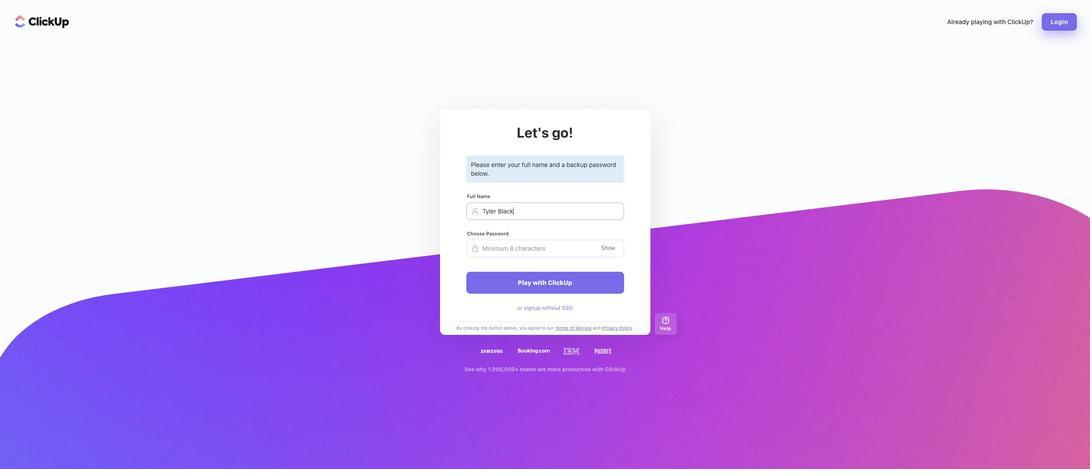 Task type: locate. For each thing, give the bounding box(es) containing it.
0 vertical spatial clickup
[[548, 279, 573, 286]]

0 horizontal spatial clickup
[[548, 279, 573, 286]]

already
[[948, 18, 970, 25]]

of
[[570, 325, 574, 331]]

1 horizontal spatial with
[[592, 366, 604, 373]]

clickup
[[548, 279, 573, 286], [605, 366, 626, 373]]

or signup without sso
[[518, 305, 573, 311]]

and inside the please enter your full name and a backup password below.
[[550, 161, 560, 169]]

or signup without sso link
[[518, 305, 573, 312]]

0 vertical spatial with
[[994, 18, 1006, 25]]

1 vertical spatial clickup
[[605, 366, 626, 373]]

0 horizontal spatial and
[[550, 161, 560, 169]]

1 vertical spatial and
[[593, 325, 601, 331]]

button
[[489, 325, 503, 331]]

name
[[532, 161, 548, 169]]

privacy policy link
[[601, 325, 632, 332]]

sign up element
[[466, 156, 624, 294]]

service
[[576, 325, 592, 331]]

why
[[476, 366, 487, 373]]

signup
[[524, 305, 541, 311]]

and left a on the right of the page
[[550, 161, 560, 169]]

and left the privacy
[[593, 325, 601, 331]]

help link
[[655, 313, 677, 335]]

choose password
[[467, 230, 509, 236]]

login link
[[1043, 13, 1077, 31]]

our
[[547, 325, 554, 331]]

show
[[602, 245, 615, 251]]

above,
[[504, 325, 518, 331]]

playing
[[971, 18, 992, 25]]

terms of service link
[[554, 325, 593, 332]]

teams
[[520, 366, 536, 373]]

clickup up sso
[[548, 279, 573, 286]]

privacy
[[602, 325, 618, 331]]

help
[[660, 325, 672, 331]]

2 horizontal spatial with
[[994, 18, 1006, 25]]

clickup right productive
[[605, 366, 626, 373]]

or
[[518, 305, 523, 311]]

with right productive
[[592, 366, 604, 373]]

with right play
[[533, 279, 547, 286]]

please
[[471, 161, 490, 169]]

1 vertical spatial with
[[533, 279, 547, 286]]

password
[[486, 230, 509, 236]]

0 vertical spatial and
[[550, 161, 560, 169]]

0 horizontal spatial with
[[533, 279, 547, 286]]

please enter your full name and a backup password below.
[[471, 161, 617, 177]]

go!
[[552, 124, 574, 141]]

clickup?
[[1008, 18, 1034, 25]]

.
[[632, 325, 634, 331]]

Choose Password password field
[[466, 240, 624, 257]]

show link
[[602, 245, 615, 251]]

with right playing
[[994, 18, 1006, 25]]

are
[[538, 366, 546, 373]]

below.
[[471, 170, 489, 177]]

with
[[994, 18, 1006, 25], [533, 279, 547, 286], [592, 366, 604, 373]]

the
[[481, 325, 488, 331]]

and
[[550, 161, 560, 169], [593, 325, 601, 331]]

agree
[[528, 325, 540, 331]]

already playing with clickup?
[[948, 18, 1034, 25]]

play
[[518, 279, 532, 286]]

terms
[[555, 325, 569, 331]]

play with clickup button
[[466, 272, 624, 294]]



Task type: describe. For each thing, give the bounding box(es) containing it.
1 horizontal spatial clickup
[[605, 366, 626, 373]]

with inside button
[[533, 279, 547, 286]]

by
[[457, 325, 462, 331]]

by clicking the button above, you agree to our terms of service and privacy policy .
[[457, 325, 634, 331]]

more
[[548, 366, 561, 373]]

2 vertical spatial with
[[592, 366, 604, 373]]

sso
[[562, 305, 573, 311]]

without
[[542, 305, 561, 311]]

clickup - home image
[[15, 15, 69, 28]]

policy
[[619, 325, 632, 331]]

login
[[1051, 18, 1069, 25]]

password
[[589, 161, 617, 169]]

1,000,000+
[[488, 366, 519, 373]]

productive
[[563, 366, 591, 373]]

a
[[562, 161, 565, 169]]

choose
[[467, 230, 485, 236]]

full name
[[467, 193, 491, 199]]

full
[[522, 161, 531, 169]]

play with clickup
[[518, 279, 573, 286]]

see why 1,000,000+ teams are more productive with clickup
[[465, 366, 626, 373]]

full
[[467, 193, 476, 199]]

clicking
[[463, 325, 480, 331]]

name
[[477, 193, 491, 199]]

to
[[542, 325, 546, 331]]

see
[[465, 366, 475, 373]]

backup
[[567, 161, 588, 169]]

clickup inside button
[[548, 279, 573, 286]]

let's go!
[[517, 124, 574, 141]]

enter
[[492, 161, 506, 169]]

you
[[519, 325, 527, 331]]

let's
[[517, 124, 549, 141]]

1 horizontal spatial and
[[593, 325, 601, 331]]

your
[[508, 161, 520, 169]]



Task type: vqa. For each thing, say whether or not it's contained in the screenshot.
by
yes



